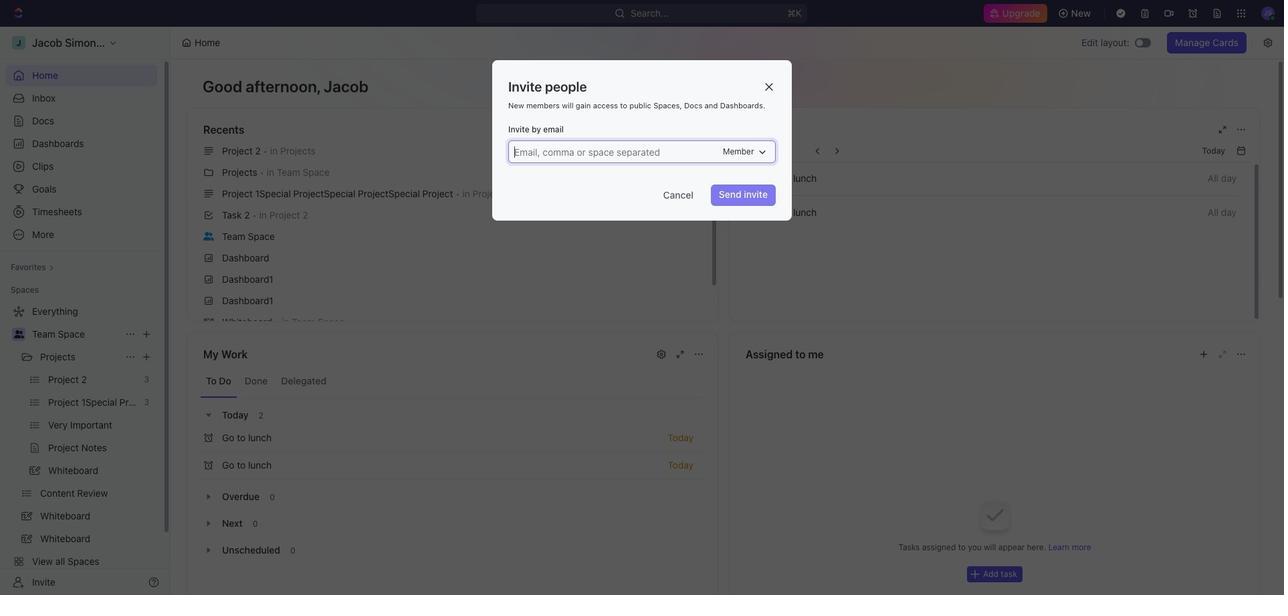 Task type: vqa. For each thing, say whether or not it's contained in the screenshot.
SIDEBAR navigation
yes



Task type: locate. For each thing, give the bounding box(es) containing it.
tree
[[5, 301, 157, 596]]

tab list
[[201, 365, 705, 398]]

tree inside "sidebar" navigation
[[5, 301, 157, 596]]

user group image
[[203, 232, 214, 241]]



Task type: describe. For each thing, give the bounding box(es) containing it.
sidebar navigation
[[0, 27, 171, 596]]

user group image
[[14, 331, 24, 339]]

Email, comma or space separated text field
[[511, 141, 722, 163]]



